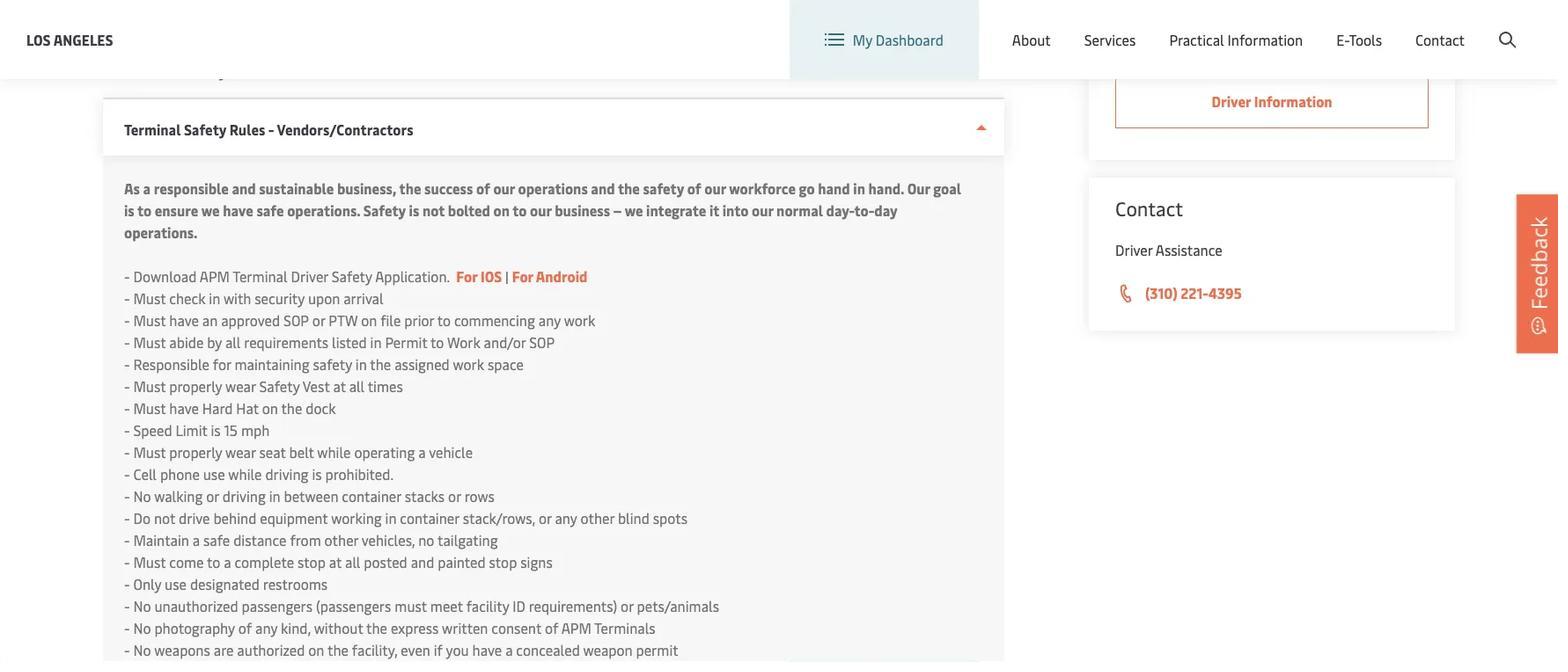 Task type: vqa. For each thing, say whether or not it's contained in the screenshot.
dock
yes



Task type: locate. For each thing, give the bounding box(es) containing it.
at right vest
[[333, 377, 346, 396]]

0 horizontal spatial work
[[453, 355, 484, 374]]

1 horizontal spatial safety
[[643, 179, 684, 198]]

any down for android link
[[539, 311, 561, 330]]

operations. down ensure on the left top of the page
[[124, 223, 198, 242]]

account
[[1473, 16, 1525, 35]]

1 vertical spatial driving
[[223, 487, 266, 506]]

feedback
[[1524, 217, 1553, 310]]

location
[[1108, 16, 1162, 35]]

1 vertical spatial terminal
[[124, 120, 181, 139]]

painted
[[438, 553, 486, 572]]

rules left truckers
[[230, 62, 265, 81]]

1 vertical spatial not
[[154, 509, 175, 528]]

0 horizontal spatial not
[[154, 509, 175, 528]]

seat
[[259, 443, 286, 462]]

operating
[[354, 443, 415, 462]]

other blind
[[581, 509, 650, 528]]

safe down sustainable
[[257, 201, 284, 220]]

in up equipment
[[269, 487, 280, 506]]

2 vertical spatial terminal
[[233, 267, 288, 286]]

1 vertical spatial sop
[[529, 333, 555, 352]]

1 horizontal spatial while
[[317, 443, 351, 462]]

services
[[1084, 30, 1136, 49]]

safety inside as a responsible and sustainable business, the success of our operations and the safety of our workforce go hand in hand. our goal is to ensure we have safe operations. safety is not bolted on to our business – we integrate it into our normal day-to-day operations.
[[363, 201, 406, 220]]

0 horizontal spatial for
[[456, 267, 477, 286]]

a down consent
[[505, 641, 513, 660]]

our
[[493, 179, 515, 198], [704, 179, 726, 198], [530, 201, 552, 220], [752, 201, 773, 220]]

have right you at the bottom
[[472, 641, 502, 660]]

rules down terminal safety rules - truckers
[[230, 120, 265, 139]]

0 vertical spatial safety
[[643, 179, 684, 198]]

on inside as a responsible and sustainable business, the success of our operations and the safety of our workforce go hand in hand. our goal is to ensure we have safe operations. safety is not bolted on to our business – we integrate it into our normal day-to-day operations.
[[493, 201, 510, 220]]

- inside dropdown button
[[268, 62, 274, 81]]

tailgating
[[438, 531, 498, 550]]

0 horizontal spatial safety
[[313, 355, 352, 374]]

at
[[333, 377, 346, 396], [329, 553, 342, 572]]

requirements) or
[[529, 597, 634, 616]]

is left '15'
[[211, 421, 221, 440]]

0 vertical spatial safe
[[257, 201, 284, 220]]

container down prohibited.
[[342, 487, 401, 506]]

1 vertical spatial properly
[[169, 443, 222, 462]]

1 for from the left
[[456, 267, 477, 286]]

1 horizontal spatial use
[[203, 465, 225, 484]]

safety up the "terminal safety rules - vendors/contractors"
[[184, 62, 226, 81]]

1 vertical spatial safety
[[313, 355, 352, 374]]

1 horizontal spatial not
[[422, 201, 445, 220]]

2 rules from the top
[[230, 120, 265, 139]]

rules for truckers
[[230, 62, 265, 81]]

not up maintain
[[154, 509, 175, 528]]

to up designated
[[207, 553, 220, 572]]

the up times
[[370, 355, 391, 374]]

0 horizontal spatial use
[[165, 575, 187, 594]]

practical information
[[1169, 30, 1303, 49]]

come
[[169, 553, 204, 572]]

is down as
[[124, 201, 134, 220]]

or up 'signs'
[[539, 509, 552, 528]]

1 horizontal spatial for
[[512, 267, 533, 286]]

in up vehicles, on the left bottom of page
[[385, 509, 397, 528]]

0 vertical spatial any
[[539, 311, 561, 330]]

in down listed
[[356, 355, 367, 374]]

maintaining
[[235, 355, 309, 374]]

0 vertical spatial while
[[317, 443, 351, 462]]

safety down business,
[[363, 201, 406, 220]]

terminal for terminal safety rules - vendors/contractors
[[124, 120, 181, 139]]

terminal inside dropdown button
[[124, 62, 181, 81]]

1 horizontal spatial stop
[[489, 553, 517, 572]]

safety inside terminal safety rules - truckers dropdown button
[[184, 62, 226, 81]]

while right belt
[[317, 443, 351, 462]]

for
[[213, 355, 231, 374]]

bolted
[[448, 201, 490, 220]]

abide
[[169, 333, 204, 352]]

driver up (310)
[[1115, 241, 1153, 260]]

work down the android
[[564, 311, 595, 330]]

meet
[[430, 597, 463, 616]]

all left times
[[349, 377, 365, 396]]

safety up responsible
[[184, 120, 226, 139]]

0 vertical spatial driver
[[1212, 92, 1251, 111]]

assistance
[[1156, 241, 1223, 260]]

0 horizontal spatial driver
[[291, 267, 328, 286]]

container up no
[[400, 509, 459, 528]]

dock
[[306, 399, 336, 418]]

1 must from the top
[[133, 289, 166, 308]]

business
[[555, 201, 610, 220]]

(passengers
[[316, 597, 391, 616]]

and/or
[[484, 333, 526, 352]]

1 horizontal spatial driver
[[1115, 241, 1153, 260]]

id
[[513, 597, 525, 616]]

0 horizontal spatial operations.
[[124, 223, 198, 242]]

on left file
[[361, 311, 377, 330]]

properly up hard
[[169, 377, 222, 396]]

1 horizontal spatial we
[[625, 201, 643, 220]]

business,
[[337, 179, 396, 198]]

driver down practical information popup button
[[1212, 92, 1251, 111]]

- inside "dropdown button"
[[268, 120, 274, 139]]

rules inside "dropdown button"
[[230, 120, 265, 139]]

ensure
[[155, 201, 198, 220]]

safety up the integrate
[[643, 179, 684, 198]]

2 horizontal spatial driver
[[1212, 92, 1251, 111]]

0 horizontal spatial safe
[[203, 531, 230, 550]]

is left bolted
[[409, 201, 419, 220]]

sop right and/or
[[529, 333, 555, 352]]

stop
[[298, 553, 326, 572], [489, 553, 517, 572]]

driver up the upon
[[291, 267, 328, 286]]

sustainable
[[259, 179, 334, 198]]

container
[[342, 487, 401, 506], [400, 509, 459, 528]]

-
[[268, 62, 274, 81], [268, 120, 274, 139], [124, 267, 130, 286], [124, 289, 130, 308], [124, 311, 130, 330], [124, 333, 130, 352], [124, 355, 130, 374], [124, 377, 130, 396], [124, 399, 130, 418], [124, 421, 130, 440], [124, 443, 130, 462], [124, 465, 130, 484], [124, 487, 130, 506], [124, 509, 130, 528], [124, 531, 130, 550], [124, 553, 130, 572], [124, 575, 130, 594], [124, 597, 130, 616], [124, 619, 130, 638], [124, 641, 130, 660]]

0 horizontal spatial stop
[[298, 553, 326, 572]]

on right bolted
[[493, 201, 510, 220]]

hat
[[236, 399, 259, 418]]

5 must from the top
[[133, 399, 166, 418]]

times
[[368, 377, 403, 396]]

posted
[[364, 553, 407, 572]]

0 vertical spatial information
[[1228, 30, 1303, 49]]

our up it
[[704, 179, 726, 198]]

1 vertical spatial use
[[165, 575, 187, 594]]

1 vertical spatial while
[[228, 465, 262, 484]]

1 rules from the top
[[230, 62, 265, 81]]

our down workforce
[[752, 201, 773, 220]]

0 horizontal spatial while
[[228, 465, 262, 484]]

0 horizontal spatial and
[[232, 179, 256, 198]]

e-
[[1337, 30, 1349, 49]]

1 horizontal spatial and
[[411, 553, 434, 572]]

in down file
[[370, 333, 382, 352]]

los
[[26, 30, 51, 49]]

to right prior
[[437, 311, 451, 330]]

to-
[[854, 201, 874, 220]]

1 vertical spatial information
[[1254, 92, 1332, 111]]

the left dock
[[281, 399, 302, 418]]

working
[[331, 509, 382, 528]]

safe
[[257, 201, 284, 220], [203, 531, 230, 550]]

e-tools
[[1337, 30, 1382, 49]]

safety down maintaining
[[259, 377, 300, 396]]

0 vertical spatial wear
[[225, 377, 256, 396]]

terminal for terminal safety rules - truckers
[[124, 62, 181, 81]]

rules for vendors/contractors
[[230, 120, 265, 139]]

concealed weapon
[[516, 641, 633, 660]]

0 vertical spatial contact
[[1416, 30, 1465, 49]]

0 vertical spatial work
[[564, 311, 595, 330]]

complete
[[235, 553, 294, 572]]

not down success
[[422, 201, 445, 220]]

information inside popup button
[[1228, 30, 1303, 49]]

and up –
[[591, 179, 615, 198]]

prohibited.
[[325, 465, 394, 484]]

all right by
[[225, 333, 241, 352]]

stop down the from on the left of the page
[[298, 553, 326, 572]]

our left operations
[[493, 179, 515, 198]]

success
[[424, 179, 473, 198]]

practical
[[1169, 30, 1224, 49]]

use right the phone
[[203, 465, 225, 484]]

sop up requirements
[[284, 311, 309, 330]]

safety
[[184, 62, 226, 81], [184, 120, 226, 139], [363, 201, 406, 220], [332, 267, 372, 286], [259, 377, 300, 396]]

all
[[225, 333, 241, 352], [349, 377, 365, 396], [345, 553, 360, 572]]

0 vertical spatial properly
[[169, 377, 222, 396]]

normal
[[777, 201, 823, 220]]

android
[[536, 267, 588, 286]]

even
[[401, 641, 430, 660]]

a left vehicle
[[418, 443, 426, 462]]

signs
[[520, 553, 553, 572]]

mph
[[241, 421, 270, 440]]

0 vertical spatial terminal
[[124, 62, 181, 81]]

day-
[[826, 201, 854, 220]]

an
[[202, 311, 218, 330]]

information for driver information
[[1254, 92, 1332, 111]]

to down as
[[137, 201, 152, 220]]

for left ios
[[456, 267, 477, 286]]

listed
[[332, 333, 367, 352]]

have down responsible
[[223, 201, 253, 220]]

wear down '15'
[[225, 443, 256, 462]]

at down other
[[329, 553, 342, 572]]

driver information link
[[1115, 77, 1429, 129]]

1 horizontal spatial contact
[[1416, 30, 1465, 49]]

3 no from the top
[[133, 619, 151, 638]]

wear up hat
[[225, 377, 256, 396]]

all down other
[[345, 553, 360, 572]]

0 vertical spatial operations.
[[287, 201, 360, 220]]

0 horizontal spatial sop
[[284, 311, 309, 330]]

terminal inside "dropdown button"
[[124, 120, 181, 139]]

1 vertical spatial rules
[[230, 120, 265, 139]]

is
[[124, 201, 134, 220], [409, 201, 419, 220], [211, 421, 221, 440], [312, 465, 322, 484]]

goal
[[933, 179, 961, 198]]

go
[[799, 179, 815, 198]]

by
[[207, 333, 222, 352]]

hand
[[818, 179, 850, 198]]

terminal inside - download apm terminal driver safety application. for ios | for android - must check in with security upon arrival - must have an approved sop or ptw on file prior to commencing any work - must abide by all requirements listed in permit to work and/or sop - responsible for maintaining safety in the assigned work space - must properly wear safety vest at all times - must have hard hat on the dock - speed limit is 15 mph - must properly wear seat belt while operating a vehicle - cell phone use while driving is prohibited. - no walking or driving in between container stacks or rows - do not drive behind equipment working in container stack/rows, or any other blind spots - maintain a safe distance from other vehicles, no tailgating - must come to a complete stop at all posted and painted stop signs - only use designated restrooms - no unauthorized passengers (passengers must meet facility id requirements) or pets/animals - no photography of any kind, without the express written consent of apm terminals - no weapons are authorized on the facility, even if you have a concealed weapon permit
[[233, 267, 288, 286]]

0 vertical spatial rules
[[230, 62, 265, 81]]

3 must from the top
[[133, 333, 166, 352]]

safety inside terminal safety rules - vendors/contractors "dropdown button"
[[184, 120, 226, 139]]

safe down behind
[[203, 531, 230, 550]]

0 vertical spatial not
[[422, 201, 445, 220]]

while down seat
[[228, 465, 262, 484]]

not inside - download apm terminal driver safety application. for ios | for android - must check in with security upon arrival - must have an approved sop or ptw on file prior to commencing any work - must abide by all requirements listed in permit to work and/or sop - responsible for maintaining safety in the assigned work space - must properly wear safety vest at all times - must have hard hat on the dock - speed limit is 15 mph - must properly wear seat belt while operating a vehicle - cell phone use while driving is prohibited. - no walking or driving in between container stacks or rows - do not drive behind equipment working in container stack/rows, or any other blind spots - maintain a safe distance from other vehicles, no tailgating - must come to a complete stop at all posted and painted stop signs - only use designated restrooms - no unauthorized passengers (passengers must meet facility id requirements) or pets/animals - no photography of any kind, without the express written consent of apm terminals - no weapons are authorized on the facility, even if you have a concealed weapon permit
[[154, 509, 175, 528]]

in up the to- on the top of the page
[[853, 179, 865, 198]]

1 horizontal spatial sop
[[529, 333, 555, 352]]

a down drive
[[193, 531, 200, 550]]

information
[[1228, 30, 1303, 49], [1254, 92, 1332, 111]]

any left other blind
[[555, 509, 577, 528]]

2 for from the left
[[512, 267, 533, 286]]

you
[[446, 641, 469, 660]]

apm
[[200, 267, 230, 286]]

create
[[1429, 16, 1470, 35]]

our
[[907, 179, 930, 198]]

commencing
[[454, 311, 535, 330]]

1 vertical spatial work
[[453, 355, 484, 374]]

work down work
[[453, 355, 484, 374]]

1 horizontal spatial safe
[[257, 201, 284, 220]]

use down come
[[165, 575, 187, 594]]

safe inside as a responsible and sustainable business, the success of our operations and the safety of our workforce go hand in hand. our goal is to ensure we have safe operations. safety is not bolted on to our business – we integrate it into our normal day-to-day operations.
[[257, 201, 284, 220]]

a right as
[[143, 179, 151, 198]]

1 vertical spatial container
[[400, 509, 459, 528]]

between
[[284, 487, 338, 506]]

- download apm terminal driver safety application. for ios | for android - must check in with security upon arrival - must have an approved sop or ptw on file prior to commencing any work - must abide by all requirements listed in permit to work and/or sop - responsible for maintaining safety in the assigned work space - must properly wear safety vest at all times - must have hard hat on the dock - speed limit is 15 mph - must properly wear seat belt while operating a vehicle - cell phone use while driving is prohibited. - no walking or driving in between container stacks or rows - do not drive behind equipment working in container stack/rows, or any other blind spots - maintain a safe distance from other vehicles, no tailgating - must come to a complete stop at all posted and painted stop signs - only use designated restrooms - no unauthorized passengers (passengers must meet facility id requirements) or pets/animals - no photography of any kind, without the express written consent of apm terminals - no weapons are authorized on the facility, even if you have a concealed weapon permit
[[124, 267, 719, 660]]

rules inside dropdown button
[[230, 62, 265, 81]]

while
[[317, 443, 351, 462], [228, 465, 262, 484]]

approved
[[221, 311, 280, 330]]

safety up vest
[[313, 355, 352, 374]]

1 vertical spatial contact
[[1115, 195, 1183, 221]]

or
[[312, 311, 325, 330], [206, 487, 219, 506], [448, 487, 461, 506], [539, 509, 552, 528]]

vehicles,
[[362, 531, 415, 550]]

0 horizontal spatial contact
[[1115, 195, 1183, 221]]

and left sustainable
[[232, 179, 256, 198]]

driving down seat
[[265, 465, 309, 484]]

1 vertical spatial driver
[[1115, 241, 1153, 260]]

|
[[505, 267, 509, 286]]

2 wear from the top
[[225, 443, 256, 462]]

restrooms
[[263, 575, 328, 594]]

and down no
[[411, 553, 434, 572]]

for right |
[[512, 267, 533, 286]]

(310) 221-4395
[[1145, 284, 1242, 303]]

1 vertical spatial safe
[[203, 531, 230, 550]]

assigned
[[395, 355, 450, 374]]

contact button
[[1416, 0, 1465, 79]]

1 vertical spatial any
[[555, 509, 577, 528]]

driver
[[1212, 92, 1251, 111], [1115, 241, 1153, 260], [291, 267, 328, 286]]

global menu button
[[1180, 0, 1316, 52]]

properly down the limit
[[169, 443, 222, 462]]

2 vertical spatial driver
[[291, 267, 328, 286]]

0 vertical spatial driving
[[265, 465, 309, 484]]

safety up 'arrival'
[[332, 267, 372, 286]]

kind,
[[281, 619, 311, 638]]

have up the limit
[[169, 399, 199, 418]]

operations. down sustainable
[[287, 201, 360, 220]]

any up authorized
[[255, 619, 277, 638]]

4 must from the top
[[133, 377, 166, 396]]

belt
[[289, 443, 314, 462]]

in down 'apm'
[[209, 289, 220, 308]]

driving up behind
[[223, 487, 266, 506]]

1 horizontal spatial work
[[564, 311, 595, 330]]

of up the concealed weapon
[[545, 619, 558, 638]]

stop left 'signs'
[[489, 553, 517, 572]]

authorized
[[237, 641, 305, 660]]

we right –
[[625, 201, 643, 220]]

we down responsible
[[201, 201, 220, 220]]

our down operations
[[530, 201, 552, 220]]

switch location
[[1063, 16, 1162, 35]]

vendors/contractors
[[277, 120, 413, 139]]

driver assistance
[[1115, 241, 1223, 260]]

1 vertical spatial wear
[[225, 443, 256, 462]]

0 horizontal spatial we
[[201, 201, 220, 220]]



Task type: describe. For each thing, give the bounding box(es) containing it.
check
[[169, 289, 206, 308]]

cell
[[133, 465, 157, 484]]

are
[[214, 641, 234, 660]]

2 horizontal spatial and
[[591, 179, 615, 198]]

driver inside - download apm terminal driver safety application. for ios | for android - must check in with security upon arrival - must have an approved sop or ptw on file prior to commencing any work - must abide by all requirements listed in permit to work and/or sop - responsible for maintaining safety in the assigned work space - must properly wear safety vest at all times - must have hard hat on the dock - speed limit is 15 mph - must properly wear seat belt while operating a vehicle - cell phone use while driving is prohibited. - no walking or driving in between container stacks or rows - do not drive behind equipment working in container stack/rows, or any other blind spots - maintain a safe distance from other vehicles, no tailgating - must come to a complete stop at all posted and painted stop signs - only use designated restrooms - no unauthorized passengers (passengers must meet facility id requirements) or pets/animals - no photography of any kind, without the express written consent of apm terminals - no weapons are authorized on the facility, even if you have a concealed weapon permit
[[291, 267, 328, 286]]

terminal safety rules - truckers
[[124, 62, 333, 81]]

221-
[[1181, 284, 1208, 303]]

services button
[[1084, 0, 1136, 79]]

1 no from the top
[[133, 487, 151, 506]]

7 must from the top
[[133, 553, 166, 572]]

space
[[488, 355, 524, 374]]

or down the upon
[[312, 311, 325, 330]]

on down kind,
[[308, 641, 324, 660]]

from
[[290, 531, 321, 550]]

other
[[324, 531, 358, 550]]

dashboard
[[876, 30, 944, 49]]

e-tools button
[[1337, 0, 1382, 79]]

of up authorized
[[238, 619, 252, 638]]

and inside - download apm terminal driver safety application. for ios | for android - must check in with security upon arrival - must have an approved sop or ptw on file prior to commencing any work - must abide by all requirements listed in permit to work and/or sop - responsible for maintaining safety in the assigned work space - must properly wear safety vest at all times - must have hard hat on the dock - speed limit is 15 mph - must properly wear seat belt while operating a vehicle - cell phone use while driving is prohibited. - no walking or driving in between container stacks or rows - do not drive behind equipment working in container stack/rows, or any other blind spots - maintain a safe distance from other vehicles, no tailgating - must come to a complete stop at all posted and painted stop signs - only use designated restrooms - no unauthorized passengers (passengers must meet facility id requirements) or pets/animals - no photography of any kind, without the express written consent of apm terminals - no weapons are authorized on the facility, even if you have a concealed weapon permit
[[411, 553, 434, 572]]

integrate
[[646, 201, 706, 220]]

download
[[133, 267, 197, 286]]

must
[[395, 597, 427, 616]]

is up between
[[312, 465, 322, 484]]

0 vertical spatial sop
[[284, 311, 309, 330]]

4 no from the top
[[133, 641, 151, 660]]

terminal safety rules - vendors/contractors button
[[103, 99, 1004, 156]]

4395
[[1208, 284, 1242, 303]]

0 vertical spatial at
[[333, 377, 346, 396]]

not inside as a responsible and sustainable business, the success of our operations and the safety of our workforce go hand in hand. our goal is to ensure we have safe operations. safety is not bolted on to our business – we integrate it into our normal day-to-day operations.
[[422, 201, 445, 220]]

0 vertical spatial container
[[342, 487, 401, 506]]

drive
[[179, 509, 210, 528]]

vest
[[303, 377, 330, 396]]

1 vertical spatial operations.
[[124, 223, 198, 242]]

apm terminals
[[561, 619, 656, 638]]

unauthorized
[[154, 597, 238, 616]]

practical information button
[[1169, 0, 1303, 79]]

my dashboard
[[853, 30, 944, 49]]

limit
[[176, 421, 207, 440]]

terminal safety rules - vendors/contractors element
[[103, 156, 1004, 663]]

los angeles
[[26, 30, 113, 49]]

terminal safety rules - truckers button
[[103, 41, 1004, 99]]

to down operations
[[513, 201, 527, 220]]

or left rows
[[448, 487, 461, 506]]

only
[[133, 575, 161, 594]]

photography
[[154, 619, 235, 638]]

of up bolted
[[476, 179, 490, 198]]

spots
[[653, 509, 688, 528]]

feedback button
[[1517, 195, 1558, 353]]

the down "without"
[[327, 641, 349, 660]]

prior
[[404, 311, 434, 330]]

my
[[853, 30, 872, 49]]

as a responsible and sustainable business, the success of our operations and the safety of our workforce go hand in hand. our goal is to ensure we have safe operations. safety is not bolted on to our business – we integrate it into our normal day-to-day operations.
[[124, 179, 961, 242]]

global menu
[[1219, 17, 1299, 35]]

driver information
[[1212, 92, 1332, 111]]

consent
[[491, 619, 541, 638]]

requirements
[[244, 333, 328, 352]]

facility,
[[352, 641, 397, 660]]

0 vertical spatial all
[[225, 333, 241, 352]]

express
[[391, 619, 439, 638]]

walking
[[154, 487, 203, 506]]

work
[[447, 333, 480, 352]]

1 vertical spatial at
[[329, 553, 342, 572]]

tools
[[1349, 30, 1382, 49]]

1 we from the left
[[201, 201, 220, 220]]

2 stop from the left
[[489, 553, 517, 572]]

switch
[[1063, 16, 1105, 35]]

facility
[[466, 597, 509, 616]]

my dashboard button
[[825, 0, 944, 79]]

distance
[[233, 531, 287, 550]]

1 stop from the left
[[298, 553, 326, 572]]

2 properly from the top
[[169, 443, 222, 462]]

menu
[[1263, 17, 1299, 35]]

to left work
[[431, 333, 444, 352]]

if
[[434, 641, 443, 660]]

rows
[[464, 487, 495, 506]]

the up facility,
[[366, 619, 387, 638]]

2 must from the top
[[133, 311, 166, 330]]

safety inside as a responsible and sustainable business, the success of our operations and the safety of our workforce go hand in hand. our goal is to ensure we have safe operations. safety is not bolted on to our business – we integrate it into our normal day-to-day operations.
[[643, 179, 684, 198]]

or up drive
[[206, 487, 219, 506]]

in inside as a responsible and sustainable business, the success of our operations and the safety of our workforce go hand in hand. our goal is to ensure we have safe operations. safety is not bolted on to our business – we integrate it into our normal day-to-day operations.
[[853, 179, 865, 198]]

driver for driver assistance
[[1115, 241, 1153, 260]]

0 vertical spatial use
[[203, 465, 225, 484]]

arrival
[[343, 289, 383, 308]]

permit
[[636, 641, 678, 660]]

1 properly from the top
[[169, 377, 222, 396]]

2 vertical spatial all
[[345, 553, 360, 572]]

login / create account link
[[1350, 0, 1525, 52]]

ios
[[481, 267, 502, 286]]

2 vertical spatial any
[[255, 619, 277, 638]]

of up the integrate
[[687, 179, 701, 198]]

workforce
[[729, 179, 796, 198]]

designated
[[190, 575, 260, 594]]

speed
[[133, 421, 172, 440]]

1 vertical spatial all
[[349, 377, 365, 396]]

as
[[124, 179, 140, 198]]

upon
[[308, 289, 340, 308]]

1 wear from the top
[[225, 377, 256, 396]]

1 horizontal spatial operations.
[[287, 201, 360, 220]]

safety inside - download apm terminal driver safety application. for ios | for android - must check in with security upon arrival - must have an approved sop or ptw on file prior to commencing any work - must abide by all requirements listed in permit to work and/or sop - responsible for maintaining safety in the assigned work space - must properly wear safety vest at all times - must have hard hat on the dock - speed limit is 15 mph - must properly wear seat belt while operating a vehicle - cell phone use while driving is prohibited. - no walking or driving in between container stacks or rows - do not drive behind equipment working in container stack/rows, or any other blind spots - maintain a safe distance from other vehicles, no tailgating - must come to a complete stop at all posted and painted stop signs - only use designated restrooms - no unauthorized passengers (passengers must meet facility id requirements) or pets/animals - no photography of any kind, without the express written consent of apm terminals - no weapons are authorized on the facility, even if you have a concealed weapon permit
[[313, 355, 352, 374]]

(310)
[[1145, 284, 1178, 303]]

on right hat
[[262, 399, 278, 418]]

do
[[133, 509, 151, 528]]

terminal safety rules - vendors/contractors
[[124, 120, 413, 139]]

phone
[[160, 465, 200, 484]]

driver for driver information
[[1212, 92, 1251, 111]]

angeles
[[53, 30, 113, 49]]

have up abide
[[169, 311, 199, 330]]

have inside as a responsible and sustainable business, the success of our operations and the safety of our workforce go hand in hand. our goal is to ensure we have safe operations. safety is not bolted on to our business – we integrate it into our normal day-to-day operations.
[[223, 201, 253, 220]]

2 we from the left
[[625, 201, 643, 220]]

the up –
[[618, 179, 640, 198]]

15
[[224, 421, 238, 440]]

6 must from the top
[[133, 443, 166, 462]]

safe inside - download apm terminal driver safety application. for ios | for android - must check in with security upon arrival - must have an approved sop or ptw on file prior to commencing any work - must abide by all requirements listed in permit to work and/or sop - responsible for maintaining safety in the assigned work space - must properly wear safety vest at all times - must have hard hat on the dock - speed limit is 15 mph - must properly wear seat belt while operating a vehicle - cell phone use while driving is prohibited. - no walking or driving in between container stacks or rows - do not drive behind equipment working in container stack/rows, or any other blind spots - maintain a safe distance from other vehicles, no tailgating - must come to a complete stop at all posted and painted stop signs - only use designated restrooms - no unauthorized passengers (passengers must meet facility id requirements) or pets/animals - no photography of any kind, without the express written consent of apm terminals - no weapons are authorized on the facility, even if you have a concealed weapon permit
[[203, 531, 230, 550]]

a inside as a responsible and sustainable business, the success of our operations and the safety of our workforce go hand in hand. our goal is to ensure we have safe operations. safety is not bolted on to our business – we integrate it into our normal day-to-day operations.
[[143, 179, 151, 198]]

vehicle
[[429, 443, 473, 462]]

application.
[[375, 267, 450, 286]]

the left success
[[399, 179, 421, 198]]

2 no from the top
[[133, 597, 151, 616]]

operations
[[518, 179, 588, 198]]

switch location button
[[1035, 16, 1162, 35]]

truckers
[[277, 62, 333, 81]]

a up designated
[[224, 553, 231, 572]]

without
[[314, 619, 363, 638]]

information for practical information
[[1228, 30, 1303, 49]]

responsible
[[133, 355, 209, 374]]



